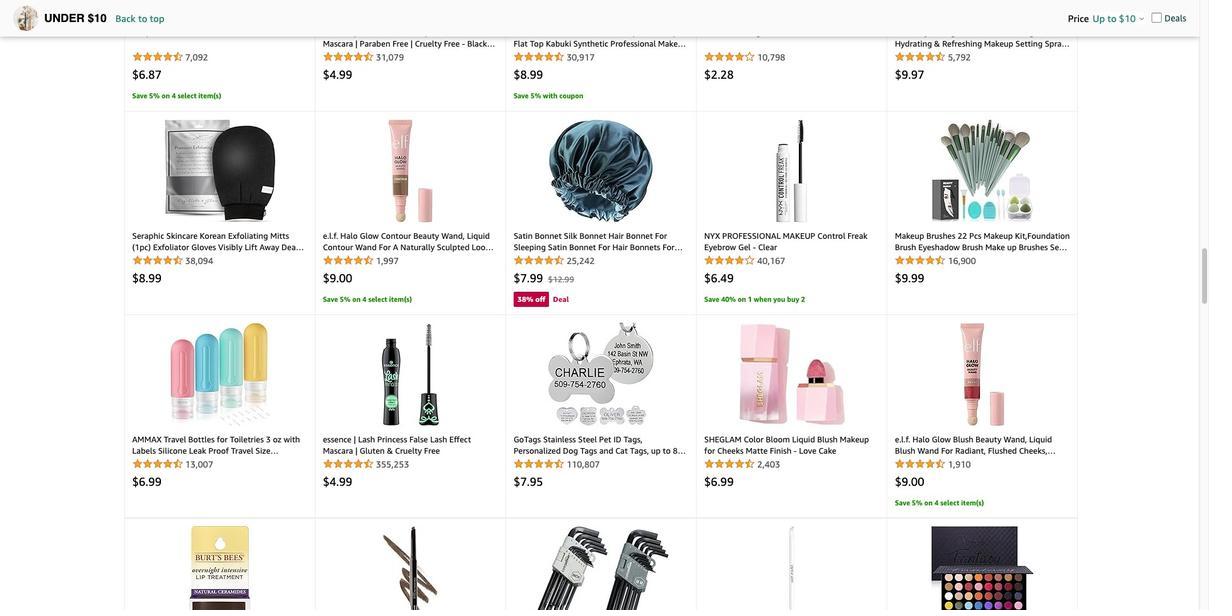 Task type: locate. For each thing, give the bounding box(es) containing it.
2 vertical spatial cruelty-
[[1017, 458, 1047, 468]]

5% left with on the top left
[[531, 92, 541, 100]]

contour up buildable
[[323, 242, 353, 253]]

mascara inside essence | lash princess false lash effect mascara | gluten & cruelty free
[[323, 446, 353, 456]]

2 horizontal spatial to
[[1108, 13, 1117, 24]]

on
[[162, 92, 170, 100], [352, 295, 361, 304], [738, 295, 746, 304], [632, 458, 642, 468], [924, 499, 933, 508]]

cruelty- down the naturally
[[428, 254, 458, 264]]

5% down you
[[912, 499, 923, 508]]

save 5% on 4 select item(s) down fair/light
[[323, 295, 412, 304]]

beauty up the naturally
[[413, 231, 439, 241]]

save down fair/light
[[323, 295, 338, 304]]

0 horizontal spatial $6.99
[[132, 475, 162, 489]]

1 $6.99 from the left
[[132, 475, 162, 489]]

& down the naturally
[[420, 254, 426, 264]]

back to top
[[116, 13, 164, 24]]

2 horizontal spatial item(s)
[[961, 499, 984, 508]]

e.l.f. up hydrating
[[895, 27, 910, 37]]

mascara up count)
[[323, 39, 353, 49]]

under $10 image
[[13, 6, 38, 31]]

0 vertical spatial essence
[[323, 27, 352, 37]]

clear up '40,167'
[[758, 242, 777, 253]]

0 horizontal spatial wand
[[355, 242, 377, 253]]

4 for 7,092
[[172, 92, 176, 100]]

1 vertical spatial halo
[[913, 435, 930, 445]]

princess up the gluten
[[377, 435, 407, 445]]

dog
[[563, 446, 578, 456]]

glow for 1,910
[[932, 435, 951, 445]]

1 horizontal spatial save 5% on 4 select item(s)
[[323, 295, 412, 304]]

1 vertical spatial silk
[[544, 254, 558, 264]]

setting
[[1007, 27, 1034, 37], [1016, 39, 1043, 49]]

cheeks
[[717, 446, 744, 456]]

save 5% on 4 select item(s) down $6.87
[[132, 92, 221, 100]]

highly pigmented eye makeup palette, matte shimmer metallic eyeshadow pallet long lasting blendable natural colors make up eye shadows cosmetics gift kit image
[[931, 526, 1034, 611]]

2 horizontal spatial -
[[794, 446, 797, 456]]

for inside e.l.f. stay all night micro-fine setting mist, hydrating & refreshing makeup setting spray for 16hr wear-time, vegan & cruelty-free, 2.7 fl oz
[[895, 50, 907, 60]]

makeup inside e.l.f. stay all night micro-fine setting mist, hydrating & refreshing makeup setting spray for 16hr wear-time, vegan & cruelty-free, 2.7 fl oz
[[984, 39, 1014, 49]]

n
[[720, 27, 725, 37]]

for up the 'natural'
[[598, 242, 610, 253]]

wand, inside e.l.f. halo glow blush beauty wand, liquid blush wand for radiant, flushed cheeks, infused with squalane, vegan & cruelty-free, rosé you slay
[[1004, 435, 1027, 445]]

brush up (green,
[[895, 242, 916, 253]]

for inside e.l.f. halo glow blush beauty wand, liquid blush wand for radiant, flushed cheeks, infused with squalane, vegan & cruelty-free, rosé you slay
[[941, 446, 953, 456]]

princess for 355,253
[[377, 435, 407, 445]]

& right the brow
[[810, 27, 816, 37]]

blush up infused
[[895, 446, 916, 456]]

select down 1,997
[[368, 295, 387, 304]]

2 $6.99 from the left
[[704, 475, 734, 489]]

women
[[514, 254, 542, 264]]

e.l.f. up infused
[[895, 435, 910, 445]]

lash up 'paraben'
[[358, 27, 375, 37]]

of
[[535, 458, 543, 468]]

2 horizontal spatial free
[[444, 39, 460, 49]]

effect
[[449, 435, 471, 445]]

and down pet
[[599, 446, 613, 456]]

2 vertical spatial e.l.f.
[[895, 435, 910, 445]]

2 vertical spatial -
[[794, 446, 797, 456]]

select
[[178, 92, 197, 100], [368, 295, 387, 304], [941, 499, 959, 508]]

wand up with
[[918, 446, 939, 456]]

contour up "a"
[[381, 231, 411, 241]]

item(s) for 1,997
[[389, 295, 412, 304]]

liquid up look,
[[467, 231, 490, 241]]

e.l.f. inside e.l.f. halo glow blush beauty wand, liquid blush wand for radiant, flushed cheeks, infused with squalane, vegan & cruelty-free, rosé you slay
[[895, 435, 910, 445]]

1 horizontal spatial item(s)
[[389, 295, 412, 304]]

0 vertical spatial hair
[[609, 231, 624, 241]]

1 horizontal spatial 22
[[958, 231, 967, 241]]

brushes up buffing
[[514, 50, 543, 60]]

lash inside essence | lash princess sculpted volume mascara | paraben free | cruelty free - black (1-count)
[[358, 27, 375, 37]]

for
[[895, 50, 907, 60], [655, 231, 667, 241], [379, 242, 391, 253], [598, 242, 610, 253], [663, 242, 675, 253], [589, 254, 601, 264], [941, 446, 953, 456]]

glow
[[360, 231, 379, 241], [932, 435, 951, 445]]

cruelty for 355,253
[[395, 446, 422, 456]]

on inside 'gotags stainless steel pet id tags, personalized dog tags and cat tags, up to 8 lines of custom text, engraved on both sides, in bone, round, heart, bow tie and more'
[[632, 458, 642, 468]]

1 horizontal spatial wand,
[[1004, 435, 1027, 445]]

1 horizontal spatial beauty
[[976, 435, 1002, 445]]

free, inside e.l.f. halo glow blush beauty wand, liquid blush wand for radiant, flushed cheeks, infused with squalane, vegan & cruelty-free, rosé you slay
[[1047, 458, 1064, 468]]

blush up radiant,
[[953, 435, 974, 445]]

0 vertical spatial powder
[[187, 27, 215, 37]]

1 vertical spatial save 5% on 4 select item(s)
[[323, 295, 412, 304]]

item(s) down 7,092
[[198, 92, 221, 100]]

e.l.f. for 5,792
[[895, 27, 910, 37]]

1 vertical spatial 22
[[924, 254, 934, 264]]

1 vertical spatial princess
[[377, 435, 407, 445]]

save left with on the top left
[[514, 92, 529, 100]]

hair
[[609, 231, 624, 241], [612, 242, 628, 253], [633, 254, 649, 264]]

0 horizontal spatial brush
[[587, 27, 608, 37]]

vegan inside e.l.f. stay all night micro-fine setting mist, hydrating & refreshing makeup setting spray for 16hr wear-time, vegan & cruelty-free, 2.7 fl oz
[[975, 50, 999, 60]]

1 horizontal spatial up
[[1007, 242, 1017, 253]]

1 vertical spatial -
[[753, 242, 756, 253]]

wand inside e.l.f. halo glow blush beauty wand, liquid blush wand for radiant, flushed cheeks, infused with squalane, vegan & cruelty-free, rosé you slay
[[918, 446, 939, 456]]

save 5% on 4 select item(s) for 1,997
[[323, 295, 412, 304]]

to
[[1108, 13, 1117, 24], [138, 13, 147, 24], [663, 446, 671, 456]]

save left '40%'
[[704, 295, 719, 304]]

on left '1'
[[738, 295, 746, 304]]

cruelty down false
[[395, 446, 422, 456]]

flat
[[514, 39, 528, 49]]

vegan down flushed
[[983, 458, 1006, 468]]

item(s) for 1,910
[[961, 499, 984, 508]]

$9.00 down infused
[[895, 475, 925, 489]]

0 vertical spatial princess
[[377, 27, 407, 37]]

13,007
[[185, 460, 213, 470]]

22
[[958, 231, 967, 241], [924, 254, 934, 264]]

beauty for 1,997
[[413, 231, 439, 241]]

sculpted left look,
[[437, 242, 470, 253]]

cruelty- down cheeks,
[[1017, 458, 1047, 468]]

1 vertical spatial mascara
[[323, 39, 353, 49]]

up right make
[[1007, 242, 1017, 253]]

stay
[[913, 27, 929, 37]]

wet n wild eyebrow and liner brush, flat makeup angled liner brush, ultra-thin precision, soft fibers image
[[789, 526, 795, 611]]

free down volume
[[444, 39, 460, 49]]

22 down eyeshadow
[[924, 254, 934, 264]]

for up 2.7
[[895, 50, 907, 60]]

beauty inside e.l.f. halo glow blush beauty wand, liquid blush wand for radiant, flushed cheeks, infused with squalane, vegan & cruelty-free, rosé you slay
[[976, 435, 1002, 445]]

brow
[[789, 27, 808, 37]]

0 horizontal spatial $8.99
[[132, 271, 162, 285]]

on left both
[[632, 458, 642, 468]]

2 horizontal spatial 4
[[935, 499, 939, 508]]

0 vertical spatial clear
[[767, 27, 786, 37]]

0 vertical spatial contour
[[381, 231, 411, 241]]

on down you
[[924, 499, 933, 508]]

0 vertical spatial mascara
[[837, 27, 867, 37]]

2 vertical spatial brushes
[[1019, 242, 1048, 253]]

cruelty inside essence | lash princess false lash effect mascara | gluten & cruelty free
[[395, 446, 422, 456]]

1 vertical spatial clear
[[758, 242, 777, 253]]

to left 8
[[663, 446, 671, 456]]

1 vertical spatial hair
[[612, 242, 628, 253]]

makeup,
[[649, 27, 680, 37]]

$4.99 for 355,253
[[323, 475, 352, 489]]

0 vertical spatial sculpted
[[409, 27, 442, 37]]

cruelty- inside e.l.f. halo glow blush beauty wand, liquid blush wand for radiant, flushed cheeks, infused with squalane, vegan & cruelty-free, rosé you slay
[[1017, 458, 1047, 468]]

2 vertical spatial 4
[[935, 499, 939, 508]]

beauty
[[413, 231, 439, 241], [976, 435, 1002, 445]]

5% down $6.87
[[149, 92, 160, 100]]

wand inside e.l.f. halo glow contour beauty wand, liquid contour wand for a naturally sculpted look, buildable formula, vegan & cruelty-free, fair/light
[[355, 242, 377, 253]]

you
[[773, 295, 785, 304]]

0 horizontal spatial item(s)
[[198, 92, 221, 100]]

10,798
[[757, 52, 785, 63]]

essence inside essence | lash princess false lash effect mascara | gluten & cruelty free
[[323, 435, 352, 445]]

princess inside essence | lash princess sculpted volume mascara | paraben free | cruelty free - black (1-count)
[[377, 27, 407, 37]]

1 vertical spatial $4.99
[[323, 475, 352, 489]]

1 vertical spatial select
[[368, 295, 387, 304]]

0 horizontal spatial for
[[611, 27, 622, 37]]

vegan inside e.l.f. halo glow contour beauty wand, liquid contour wand for a naturally sculpted look, buildable formula, vegan & cruelty-free, fair/light
[[395, 254, 418, 264]]

1 horizontal spatial contour
[[381, 231, 411, 241]]

- right gel
[[753, 242, 756, 253]]

cruelty left black
[[415, 39, 442, 49]]

free, inside e.l.f. halo glow contour beauty wand, liquid contour wand for a naturally sculpted look, buildable formula, vegan & cruelty-free, fair/light
[[458, 254, 475, 264]]

silk up $7.99 $12.99
[[544, 254, 558, 264]]

$6.99 for 2,403
[[704, 475, 734, 489]]

essence for 31,079
[[323, 27, 352, 37]]

1 horizontal spatial for
[[704, 446, 715, 456]]

0 vertical spatial cruelty-
[[1009, 50, 1039, 60]]

on for 7,092
[[162, 92, 170, 100]]

save 5% on 4 select item(s)
[[132, 92, 221, 100], [323, 295, 412, 304], [895, 499, 984, 508]]

|
[[354, 27, 356, 37], [355, 39, 358, 49], [410, 39, 413, 49], [354, 435, 356, 445], [355, 446, 358, 456]]

set)
[[957, 254, 972, 264]]

liquid up love
[[792, 435, 815, 445]]

select down slay
[[941, 499, 959, 508]]

1 vertical spatial contour
[[323, 242, 353, 253]]

for up with
[[941, 446, 953, 456]]

princess for 31,079
[[377, 27, 407, 37]]

stippling
[[543, 61, 577, 71]]

clear left the brow
[[767, 27, 786, 37]]

0 horizontal spatial and
[[599, 446, 613, 456]]

sculpted
[[409, 27, 442, 37], [437, 242, 470, 253]]

essence | lash princess false lash effect mascara | gluten & cruelty free
[[323, 435, 471, 456]]

cruelty inside essence | lash princess sculpted volume mascara | paraben free | cruelty free - black (1-count)
[[415, 39, 442, 49]]

$10 left popover image
[[1119, 13, 1136, 24]]

vegan down "a"
[[395, 254, 418, 264]]

1 princess from the top
[[377, 27, 407, 37]]

e.l.f. stay all night micro-fine setting mist, hydrating & refreshing makeup setting spray for 16hr wear-time, vegan & cruelty-free, 2.7 fl oz
[[895, 27, 1066, 71]]

stainless
[[543, 435, 576, 445]]

liquid down kabuki
[[545, 50, 568, 60]]

up
[[1093, 13, 1105, 24]]

setting right "fine"
[[1007, 27, 1034, 37]]

foundation
[[543, 27, 585, 37]]

$10
[[88, 11, 107, 25], [1119, 13, 1136, 24]]

0 horizontal spatial beauty
[[413, 231, 439, 241]]

brush
[[587, 27, 608, 37], [895, 242, 916, 253], [962, 242, 983, 253]]

pink
[[634, 61, 650, 71]]

1 vertical spatial $9.00
[[895, 475, 925, 489]]

glow inside e.l.f. halo glow blush beauty wand, liquid blush wand for radiant, flushed cheeks, infused with squalane, vegan & cruelty-free, rosé you slay
[[932, 435, 951, 445]]

professional
[[722, 231, 781, 241]]

to for back
[[138, 13, 147, 24]]

1 horizontal spatial select
[[368, 295, 387, 304]]

1 vertical spatial free,
[[1047, 458, 1064, 468]]

sculpted inside e.l.f. halo glow contour beauty wand, liquid contour wand for a naturally sculpted look, buildable formula, vegan & cruelty-free, fair/light
[[437, 242, 470, 253]]

1 vertical spatial wand
[[918, 446, 939, 456]]

e.l.f. inside e.l.f. halo glow contour beauty wand, liquid contour wand for a naturally sculpted look, buildable formula, vegan & cruelty-free, fair/light
[[323, 231, 338, 241]]

lash up the gluten
[[358, 435, 375, 445]]

to right up
[[1108, 13, 1117, 24]]

princess inside essence | lash princess false lash effect mascara | gluten & cruelty free
[[377, 435, 407, 445]]

liquid inside the sheglam color bloom liquid blush makeup for cheeks matte finish - love cake
[[792, 435, 815, 445]]

for left the 'natural'
[[589, 254, 601, 264]]

2 princess from the top
[[377, 435, 407, 445]]

1 horizontal spatial $6.99
[[704, 475, 734, 489]]

2 essence from the top
[[323, 435, 352, 445]]

sculpted left volume
[[409, 27, 442, 37]]

mascara
[[837, 27, 867, 37], [323, 39, 353, 49], [323, 446, 353, 456]]

- down volume
[[462, 39, 465, 49]]

bloom
[[766, 435, 790, 445]]

0 horizontal spatial save 5% on 4 select item(s)
[[132, 92, 221, 100]]

0 vertical spatial save 5% on 4 select item(s)
[[132, 92, 221, 100]]

5% down fair/light
[[340, 295, 350, 304]]

cruelty
[[415, 39, 442, 49], [395, 446, 422, 456]]

save
[[132, 92, 147, 100], [514, 92, 529, 100], [323, 295, 338, 304], [704, 295, 719, 304], [895, 499, 910, 508]]

5%
[[149, 92, 160, 100], [531, 92, 541, 100], [340, 295, 350, 304], [912, 499, 923, 508]]

2 vertical spatial vegan
[[983, 458, 1006, 468]]

lash
[[358, 27, 375, 37], [818, 27, 835, 37], [358, 435, 375, 445], [430, 435, 447, 445]]

select for 7,092
[[178, 92, 197, 100]]

4 for 1,910
[[935, 499, 939, 508]]

beauty inside e.l.f. halo glow contour beauty wand, liquid contour wand for a naturally sculpted look, buildable formula, vegan & cruelty-free, fair/light
[[413, 231, 439, 241]]

for up bonnets
[[655, 231, 667, 241]]

princess up 'paraben'
[[377, 27, 407, 37]]

1 vertical spatial e.l.f.
[[323, 231, 338, 241]]

$6.99
[[132, 475, 162, 489], [704, 475, 734, 489]]

1 vertical spatial item(s)
[[389, 295, 412, 304]]

up to $10
[[1093, 13, 1136, 24]]

pet
[[599, 435, 611, 445]]

make
[[985, 242, 1005, 253]]

0 vertical spatial $4.99
[[323, 68, 352, 82]]

save down rosé
[[895, 499, 910, 508]]

id
[[614, 435, 622, 445]]

for inside e.l.f. halo glow contour beauty wand, liquid contour wand for a naturally sculpted look, buildable formula, vegan & cruelty-free, fair/light
[[379, 242, 391, 253]]

0 vertical spatial cruelty
[[415, 39, 442, 49]]

for inside ducare foundation brush for liquid makeup, flat top kabuki synthetic professional makeup brushes liquid blending mineral powder buffing stippling makeup tools, pink
[[611, 27, 622, 37]]

halo up buildable
[[340, 231, 358, 241]]

vegan for 1,910
[[983, 458, 1006, 468]]

powder inside ducare foundation brush for liquid makeup, flat top kabuki synthetic professional makeup brushes liquid blending mineral powder buffing stippling makeup tools, pink
[[635, 50, 663, 60]]

halo inside e.l.f. halo glow contour beauty wand, liquid contour wand for a naturally sculpted look, buildable formula, vegan & cruelty-free, fair/light
[[340, 231, 358, 241]]

& inside e.l.f. halo glow contour beauty wand, liquid contour wand for a naturally sculpted look, buildable formula, vegan & cruelty-free, fair/light
[[420, 254, 426, 264]]

0 horizontal spatial free,
[[458, 254, 475, 264]]

and
[[599, 446, 613, 456], [631, 469, 645, 479]]

22 left pcs
[[958, 231, 967, 241]]

$4.99
[[323, 68, 352, 82], [323, 475, 352, 489]]

e.l.f. inside e.l.f. stay all night micro-fine setting mist, hydrating & refreshing makeup setting spray for 16hr wear-time, vegan & cruelty-free, 2.7 fl oz
[[895, 27, 910, 37]]

wand,
[[441, 231, 465, 241], [1004, 435, 1027, 445]]

$7.99
[[514, 271, 543, 285]]

checkbox image
[[1152, 12, 1162, 23]]

wet
[[704, 27, 718, 37]]

on down fair/light
[[352, 295, 361, 304]]

count)
[[334, 50, 357, 60]]

with
[[925, 458, 943, 468]]

$7.99 $12.99
[[514, 271, 574, 285]]

vegan inside e.l.f. halo glow blush beauty wand, liquid blush wand for radiant, flushed cheeks, infused with squalane, vegan & cruelty-free, rosé you slay
[[983, 458, 1006, 468]]

oz
[[918, 61, 928, 71]]

- inside the sheglam color bloom liquid blush makeup for cheeks matte finish - love cake
[[794, 446, 797, 456]]

0 vertical spatial silk
[[564, 231, 577, 241]]

for left "a"
[[379, 242, 391, 253]]

for
[[611, 27, 622, 37], [704, 446, 715, 456]]

0 vertical spatial select
[[178, 92, 197, 100]]

cruelty- inside e.l.f. halo glow contour beauty wand, liquid contour wand for a naturally sculpted look, buildable formula, vegan & cruelty-free, fair/light
[[428, 254, 458, 264]]

1 $4.99 from the top
[[323, 68, 352, 82]]

essence
[[323, 27, 352, 37], [323, 435, 352, 445]]

up up both
[[651, 446, 661, 456]]

custom
[[545, 458, 573, 468]]

$9.00 for 1,910
[[895, 475, 925, 489]]

0 horizontal spatial halo
[[340, 231, 358, 241]]

buildable
[[323, 254, 358, 264]]

free inside essence | lash princess false lash effect mascara | gluten & cruelty free
[[424, 446, 440, 456]]

0 horizontal spatial select
[[178, 92, 197, 100]]

2 vertical spatial save 5% on 4 select item(s)
[[895, 499, 984, 508]]

airspun loose powder translucent
[[132, 27, 260, 37]]

$10 left back
[[88, 11, 107, 25]]

powder up 7,092
[[187, 27, 215, 37]]

- left love
[[794, 446, 797, 456]]

price
[[1068, 13, 1089, 24]]

select for 1,997
[[368, 295, 387, 304]]

select down 7,092
[[178, 92, 197, 100]]

glow up with
[[932, 435, 951, 445]]

7,092
[[185, 52, 208, 63]]

& down all
[[934, 39, 940, 49]]

1
[[748, 295, 752, 304]]

0 vertical spatial satin
[[514, 231, 533, 241]]

wand, for 1,910
[[1004, 435, 1027, 445]]

0 vertical spatial -
[[462, 39, 465, 49]]

1 vertical spatial and
[[631, 469, 645, 479]]

$8.99 for 30,917
[[514, 68, 543, 82]]

vegan right time,
[[975, 50, 999, 60]]

beauty up flushed
[[976, 435, 1002, 445]]

blush up 'cake'
[[817, 435, 838, 445]]

popover image
[[1140, 17, 1144, 20]]

1 horizontal spatial to
[[663, 446, 671, 456]]

to left top
[[138, 13, 147, 24]]

1 vertical spatial essence
[[323, 435, 352, 445]]

halo inside e.l.f. halo glow blush beauty wand, liquid blush wand for radiant, flushed cheeks, infused with squalane, vegan & cruelty-free, rosé you slay
[[913, 435, 930, 445]]

glow inside e.l.f. halo glow contour beauty wand, liquid contour wand for a naturally sculpted look, buildable formula, vegan & cruelty-free, fair/light
[[360, 231, 379, 241]]

mascara left the gluten
[[323, 446, 353, 456]]

blush
[[817, 435, 838, 445], [953, 435, 974, 445], [895, 446, 916, 456]]

1 vertical spatial satin
[[548, 242, 567, 253]]

1 horizontal spatial glow
[[932, 435, 951, 445]]

2 horizontal spatial select
[[941, 499, 959, 508]]

cruelty for 31,079
[[415, 39, 442, 49]]

lines
[[514, 458, 533, 468]]

top
[[530, 39, 544, 49]]

- inside essence | lash princess sculpted volume mascara | paraben free | cruelty free - black (1-count)
[[462, 39, 465, 49]]

brushes up eyeshadow
[[926, 231, 956, 241]]

save 5% on 4 select item(s) down slay
[[895, 499, 984, 508]]

1 horizontal spatial wand
[[918, 446, 939, 456]]

select for 1,910
[[941, 499, 959, 508]]

38% off
[[517, 295, 545, 304]]

brushes down kit,foundation
[[1019, 242, 1048, 253]]

halo up infused
[[913, 435, 930, 445]]

& up 355,253 in the left bottom of the page
[[387, 446, 393, 456]]

1 essence from the top
[[323, 27, 352, 37]]

silk up 25,242
[[564, 231, 577, 241]]

5% for 30,917
[[531, 92, 541, 100]]

1 vertical spatial $8.99
[[132, 271, 162, 285]]

brush down pcs
[[962, 242, 983, 253]]

wand up formula,
[[355, 242, 377, 253]]

e.l.f. up buildable
[[323, 231, 338, 241]]

vegan for 1,997
[[395, 254, 418, 264]]

free, for 1,997
[[458, 254, 475, 264]]

on down $6.87
[[162, 92, 170, 100]]

free, down cheeks,
[[1047, 458, 1064, 468]]

1 vertical spatial wand,
[[1004, 435, 1027, 445]]

liquid up cheeks,
[[1029, 435, 1052, 445]]

2,403
[[757, 460, 780, 470]]

wand, inside e.l.f. halo glow contour beauty wand, liquid contour wand for a naturally sculpted look, buildable formula, vegan & cruelty-free, fair/light
[[441, 231, 465, 241]]

kabuki
[[546, 39, 571, 49]]

free, down look,
[[458, 254, 475, 264]]

glow for 1,997
[[360, 231, 379, 241]]

on for 1,910
[[924, 499, 933, 508]]

e.l.f. halo glow blush beauty wand, liquid blush wand for radiant, flushed cheeks, infused with squalane, vegan & cruelty-free, rosé you slay
[[895, 435, 1064, 479]]

up inside makeup brushes 22 pcs makeup kit,foundation brush eyeshadow brush make up brushes set (green, 22 piece set)
[[1007, 242, 1017, 253]]

1 vertical spatial vegan
[[395, 254, 418, 264]]

tags, up both
[[630, 446, 649, 456]]

0 horizontal spatial glow
[[360, 231, 379, 241]]

cruelty- for 1,997
[[428, 254, 458, 264]]

tools,
[[610, 61, 632, 71]]

2 horizontal spatial brushes
[[1019, 242, 1048, 253]]

0 vertical spatial wand
[[355, 242, 377, 253]]

flushed
[[988, 446, 1017, 456]]

natural
[[603, 254, 631, 264]]

1 horizontal spatial and
[[631, 469, 645, 479]]

0 vertical spatial wand,
[[441, 231, 465, 241]]

brush up synthetic
[[587, 27, 608, 37]]

0 vertical spatial free,
[[458, 254, 475, 264]]

synthetic
[[573, 39, 608, 49]]

tags,
[[624, 435, 643, 445], [630, 446, 649, 456]]

glow up formula,
[[360, 231, 379, 241]]

essence inside essence | lash princess sculpted volume mascara | paraben free | cruelty free - black (1-count)
[[323, 27, 352, 37]]

2 horizontal spatial save 5% on 4 select item(s)
[[895, 499, 984, 508]]

1 horizontal spatial 4
[[362, 295, 367, 304]]

0 vertical spatial vegan
[[975, 50, 999, 60]]

save 5% on 4 select item(s) for 1,910
[[895, 499, 984, 508]]

liquid up the professional
[[624, 27, 647, 37]]

personalized
[[514, 446, 561, 456]]

1 horizontal spatial $8.99
[[514, 68, 543, 82]]

engraved
[[595, 458, 630, 468]]

0 vertical spatial 4
[[172, 92, 176, 100]]

professional
[[611, 39, 656, 49]]

(1-
[[323, 50, 334, 60]]

8
[[673, 446, 678, 456]]

2 $4.99 from the top
[[323, 475, 352, 489]]

on for 1,997
[[352, 295, 361, 304]]

1 horizontal spatial free
[[424, 446, 440, 456]]

$9.00 down buildable
[[323, 271, 352, 285]]



Task type: vqa. For each thing, say whether or not it's contained in the screenshot.
leftmost "is"
no



Task type: describe. For each thing, give the bounding box(es) containing it.
under
[[44, 11, 85, 25]]

for right bonnets
[[663, 242, 675, 253]]

makeup
[[783, 231, 816, 241]]

more
[[647, 469, 666, 479]]

eyeshadow
[[918, 242, 960, 253]]

deals
[[1165, 12, 1187, 23]]

$8.99 for 38,094
[[132, 271, 162, 285]]

& inside e.l.f. halo glow blush beauty wand, liquid blush wand for radiant, flushed cheeks, infused with squalane, vegan & cruelty-free, rosé you slay
[[1009, 458, 1015, 468]]

& down "fine"
[[1001, 50, 1007, 60]]

free for 31,079
[[444, 39, 460, 49]]

0 vertical spatial setting
[[1007, 27, 1034, 37]]

to for up
[[1108, 13, 1117, 24]]

nyx professional makeup control freak eyebrow gel - clear
[[704, 231, 868, 253]]

piece
[[936, 254, 955, 264]]

makeup brushes 22 pcs makeup kit,foundation brush eyeshadow brush make up brushes set (green, 22 piece set)
[[895, 231, 1070, 264]]

halo for 1,910
[[913, 435, 930, 445]]

- inside "nyx professional makeup control freak eyebrow gel - clear"
[[753, 242, 756, 253]]

buffing
[[514, 61, 541, 71]]

blending
[[570, 50, 603, 60]]

$2.28
[[704, 68, 734, 82]]

micro-
[[966, 27, 990, 37]]

on for 40,167
[[738, 295, 746, 304]]

1 vertical spatial tags,
[[630, 446, 649, 456]]

40%
[[721, 295, 736, 304]]

gotags
[[514, 435, 541, 445]]

item(s) for 7,092
[[198, 92, 221, 100]]

off
[[535, 295, 545, 304]]

wild
[[727, 27, 743, 37]]

nyx
[[704, 231, 720, 241]]

when
[[754, 295, 772, 304]]

infused
[[895, 458, 923, 468]]

liquid inside e.l.f. halo glow contour beauty wand, liquid contour wand for a naturally sculpted look, buildable formula, vegan & cruelty-free, fair/light
[[467, 231, 490, 241]]

look,
[[472, 242, 492, 253]]

a
[[393, 242, 398, 253]]

$9.00 for 1,997
[[323, 271, 352, 285]]

save for 1,910
[[895, 499, 910, 508]]

1 horizontal spatial silk
[[564, 231, 577, 241]]

brush inside ducare foundation brush for liquid makeup, flat top kabuki synthetic professional makeup brushes liquid blending mineral powder buffing stippling makeup tools, pink
[[587, 27, 608, 37]]

110,807
[[567, 460, 600, 470]]

brushes inside ducare foundation brush for liquid makeup, flat top kabuki synthetic professional makeup brushes liquid blending mineral powder buffing stippling makeup tools, pink
[[514, 50, 543, 60]]

save for 30,917
[[514, 92, 529, 100]]

lash right false
[[430, 435, 447, 445]]

black
[[467, 39, 487, 49]]

wet n wild ultimate eyebrow retractable definer pencil, medium brown, dual-sided brow brush, fine tip, shapes, defines, fills brow makeup image
[[383, 526, 438, 611]]

free, for 1,910
[[1047, 458, 1064, 468]]

lash right the brow
[[818, 27, 835, 37]]

refreshing
[[942, 39, 982, 49]]

wet n wild mega clear brow & lash mascara
[[704, 27, 867, 37]]

hydrating
[[895, 39, 932, 49]]

sculpted inside essence | lash princess sculpted volume mascara | paraben free | cruelty free - black (1-count)
[[409, 27, 442, 37]]

liquid inside e.l.f. halo glow blush beauty wand, liquid blush wand for radiant, flushed cheeks, infused with squalane, vegan & cruelty-free, rosé you slay
[[1029, 435, 1052, 445]]

wand for 1,910
[[918, 446, 939, 456]]

$6.49
[[704, 271, 734, 285]]

cake
[[819, 446, 836, 456]]

$4.99 for 31,079
[[323, 68, 352, 82]]

night
[[943, 27, 964, 37]]

& inside essence | lash princess false lash effect mascara | gluten & cruelty free
[[387, 446, 393, 456]]

2.7
[[895, 61, 907, 71]]

1 vertical spatial brushes
[[926, 231, 956, 241]]

gotags stainless steel pet id tags, personalized dog tags and cat tags, up to 8 lines of custom text, engraved on both sides, in bone, round, heart, bow tie and more
[[514, 435, 686, 479]]

$6.87
[[132, 68, 162, 82]]

0 vertical spatial tags,
[[624, 435, 643, 445]]

matte
[[746, 446, 768, 456]]

essence for 355,253
[[323, 435, 352, 445]]

25,242
[[567, 256, 595, 266]]

1 horizontal spatial $10
[[1119, 13, 1136, 24]]

save 5%  with coupon
[[514, 92, 584, 100]]

cruelty- for 1,910
[[1017, 458, 1047, 468]]

bone,
[[523, 469, 544, 479]]

deal
[[553, 295, 569, 304]]

to inside 'gotags stainless steel pet id tags, personalized dog tags and cat tags, up to 8 lines of custom text, engraved on both sides, in bone, round, heart, bow tie and more'
[[663, 446, 671, 456]]

355,253
[[376, 460, 409, 470]]

clear inside "nyx professional makeup control freak eyebrow gel - clear"
[[758, 242, 777, 253]]

naturally
[[400, 242, 435, 253]]

$12.99
[[548, 275, 574, 285]]

0 horizontal spatial powder
[[187, 27, 215, 37]]

save for 40,167
[[704, 295, 719, 304]]

for inside the sheglam color bloom liquid blush makeup for cheeks matte finish - love cake
[[704, 446, 715, 456]]

1 horizontal spatial brush
[[895, 242, 916, 253]]

finish
[[770, 446, 792, 456]]

amazon basics hex key allen wrench 26 set with ball end image
[[533, 526, 669, 611]]

1 horizontal spatial satin
[[548, 242, 567, 253]]

$6.99 for 13,007
[[132, 475, 162, 489]]

30,917
[[567, 52, 595, 63]]

text,
[[575, 458, 593, 468]]

fine
[[990, 27, 1005, 37]]

blush inside the sheglam color bloom liquid blush makeup for cheeks matte finish - love cake
[[817, 435, 838, 445]]

tie
[[617, 469, 629, 479]]

5% for 1,910
[[912, 499, 923, 508]]

false
[[409, 435, 428, 445]]

5% for 1,997
[[340, 295, 350, 304]]

sheglam
[[704, 435, 742, 445]]

squalane,
[[945, 458, 981, 468]]

with
[[543, 92, 558, 100]]

halo for 1,997
[[340, 231, 358, 241]]

paraben
[[360, 39, 390, 49]]

0 vertical spatial and
[[599, 446, 613, 456]]

wand for 1,997
[[355, 242, 377, 253]]

mineral
[[605, 50, 633, 60]]

cruelty- inside e.l.f. stay all night micro-fine setting mist, hydrating & refreshing makeup setting spray for 16hr wear-time, vegan & cruelty-free, 2.7 fl oz
[[1009, 50, 1039, 60]]

4 for 1,997
[[362, 295, 367, 304]]

0 horizontal spatial 22
[[924, 254, 934, 264]]

mist,
[[1036, 27, 1054, 37]]

2 vertical spatial hair
[[633, 254, 649, 264]]

free for 355,253
[[424, 446, 440, 456]]

1 horizontal spatial blush
[[895, 446, 916, 456]]

pcs
[[969, 231, 982, 241]]

1 vertical spatial setting
[[1016, 39, 1043, 49]]

5% for 7,092
[[149, 92, 160, 100]]

up inside 'gotags stainless steel pet id tags, personalized dog tags and cat tags, up to 8 lines of custom text, engraved on both sides, in bone, round, heart, bow tie and more'
[[651, 446, 661, 456]]

beauty for 1,910
[[976, 435, 1002, 445]]

save 5% on 4 select item(s) for 7,092
[[132, 92, 221, 100]]

save for 7,092
[[132, 92, 147, 100]]

mascara inside essence | lash princess sculpted volume mascara | paraben free | cruelty free - black (1-count)
[[323, 39, 353, 49]]

e.l.f. for 1,997
[[323, 231, 338, 241]]

1,997
[[376, 256, 399, 266]]

cheeks,
[[1019, 446, 1048, 456]]

0 horizontal spatial $10
[[88, 11, 107, 25]]

steel
[[578, 435, 597, 445]]

burt's bees overnight intensive lip treatment, 0.25 oz - moisturizing, restorative, reduces fine lines, vitamin e, ceramides oils, leaping bunny certified, compact jar image
[[189, 526, 251, 611]]

satin bonnet silk bonnet hair bonnet for sleeping satin bonnet for hair bonnets for women silk bonnet for natural hair
[[514, 231, 675, 264]]

slay
[[931, 469, 946, 479]]

2
[[801, 295, 805, 304]]

you
[[915, 469, 929, 479]]

0 horizontal spatial contour
[[323, 242, 353, 253]]

save 40% on 1 when you buy 2
[[704, 295, 805, 304]]

fair/light
[[323, 265, 359, 275]]

e.l.f. halo glow contour beauty wand, liquid contour wand for a naturally sculpted look, buildable formula, vegan & cruelty-free, fair/light
[[323, 231, 492, 275]]

0 horizontal spatial free
[[393, 39, 408, 49]]

freak
[[848, 231, 868, 241]]

translucent
[[217, 27, 260, 37]]

tags
[[580, 446, 597, 456]]

all
[[931, 27, 941, 37]]

$9.97
[[895, 68, 925, 82]]

wand, for 1,997
[[441, 231, 465, 241]]

0 vertical spatial 22
[[958, 231, 967, 241]]

2 horizontal spatial blush
[[953, 435, 974, 445]]

2 horizontal spatial brush
[[962, 242, 983, 253]]

(green,
[[895, 254, 922, 264]]

$9.99
[[895, 271, 925, 285]]

ducare
[[514, 27, 541, 37]]

control
[[818, 231, 845, 241]]

sleeping
[[514, 242, 546, 253]]

back
[[116, 13, 136, 24]]

0 horizontal spatial silk
[[544, 254, 558, 264]]

e.l.f. for 1,910
[[895, 435, 910, 445]]

gluten
[[360, 446, 385, 456]]

save for 1,997
[[323, 295, 338, 304]]

makeup inside the sheglam color bloom liquid blush makeup for cheeks matte finish - love cake
[[840, 435, 869, 445]]

love
[[799, 446, 817, 456]]



